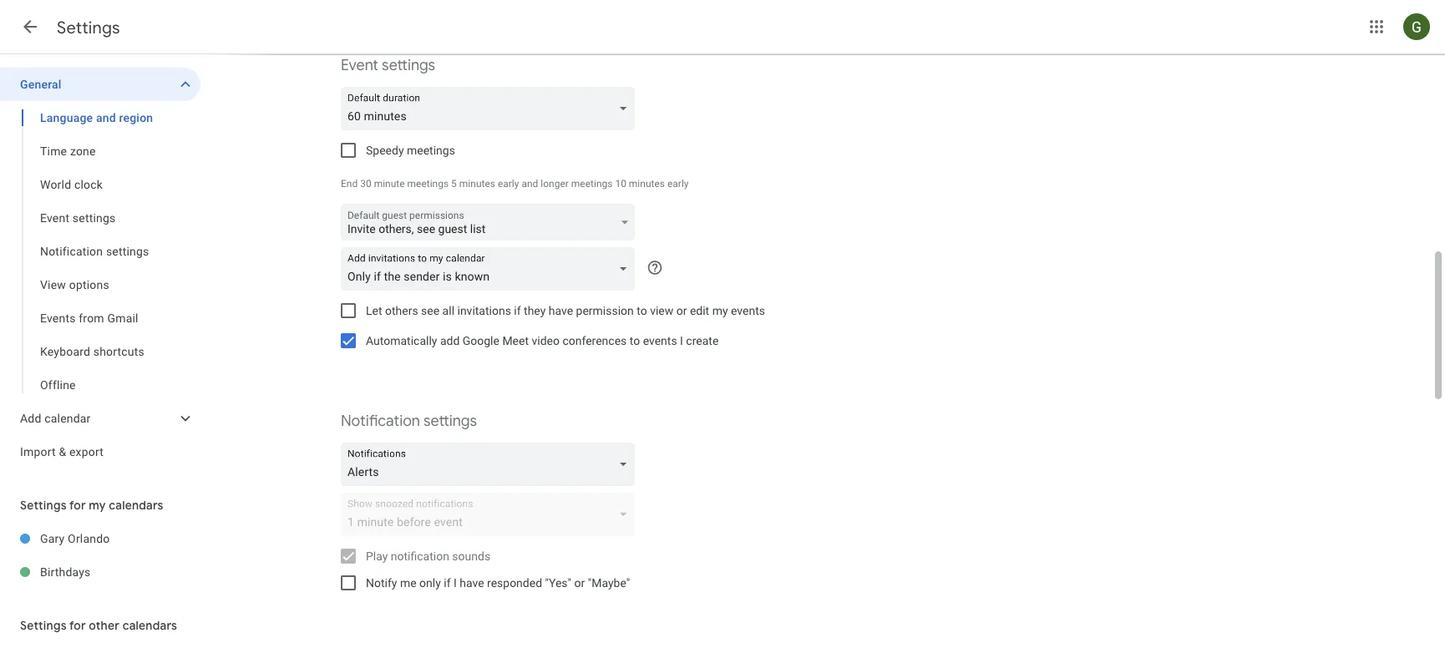 Task type: vqa. For each thing, say whether or not it's contained in the screenshot.
the bottommost the Notification
yes



Task type: locate. For each thing, give the bounding box(es) containing it.
1 horizontal spatial events
[[731, 304, 765, 317]]

0 vertical spatial notification
[[40, 244, 103, 258]]

general
[[20, 77, 61, 91]]

list
[[470, 222, 486, 236]]

view
[[40, 278, 66, 292]]

guest down 'permissions'
[[438, 222, 467, 236]]

notification settings up "options"
[[40, 244, 149, 258]]

events from gmail
[[40, 311, 138, 325]]

or
[[676, 304, 687, 317], [574, 576, 585, 590]]

they
[[524, 304, 546, 317]]

calendars
[[109, 498, 163, 513], [123, 618, 177, 633]]

0 horizontal spatial minutes
[[459, 178, 495, 190]]

settings
[[57, 17, 120, 38], [20, 498, 67, 513], [20, 618, 67, 633]]

0 vertical spatial or
[[676, 304, 687, 317]]

1 vertical spatial for
[[69, 618, 86, 633]]

general tree item
[[0, 68, 201, 101]]

settings
[[382, 56, 435, 75], [73, 211, 116, 225], [106, 244, 149, 258], [424, 411, 477, 431]]

or right "yes"
[[574, 576, 585, 590]]

notify me only if i have responded "yes" or "maybe"
[[366, 576, 630, 590]]

my right 'edit'
[[712, 304, 728, 317]]

minute
[[374, 178, 405, 190]]

notify
[[366, 576, 397, 590]]

events right 'edit'
[[731, 304, 765, 317]]

0 horizontal spatial event settings
[[40, 211, 116, 225]]

0 horizontal spatial guest
[[382, 210, 407, 221]]

end
[[341, 178, 358, 190]]

calendars right other
[[123, 618, 177, 633]]

minutes right '5'
[[459, 178, 495, 190]]

1 for from the top
[[69, 498, 86, 513]]

notification
[[391, 549, 449, 563]]

if left they
[[514, 304, 521, 317]]

minutes right 10
[[629, 178, 665, 190]]

notification up view options
[[40, 244, 103, 258]]

1 horizontal spatial i
[[680, 334, 683, 348]]

have right they
[[549, 304, 573, 317]]

1 vertical spatial or
[[574, 576, 585, 590]]

0 vertical spatial notification settings
[[40, 244, 149, 258]]

to right the conferences
[[630, 334, 640, 348]]

calendars for settings for other calendars
[[123, 618, 177, 633]]

region
[[119, 111, 153, 124]]

0 horizontal spatial and
[[96, 111, 116, 124]]

for
[[69, 498, 86, 513], [69, 618, 86, 633]]

1 horizontal spatial or
[[676, 304, 687, 317]]

have down the sounds
[[460, 576, 484, 590]]

add
[[20, 411, 41, 425]]

10
[[615, 178, 627, 190]]

events down view
[[643, 334, 677, 348]]

i
[[680, 334, 683, 348], [454, 576, 457, 590]]

early
[[498, 178, 519, 190], [667, 178, 689, 190]]

and left longer on the left
[[522, 178, 538, 190]]

0 horizontal spatial or
[[574, 576, 585, 590]]

settings up the gary
[[20, 498, 67, 513]]

notification settings down automatically at the bottom left of page
[[341, 411, 477, 431]]

2 for from the top
[[69, 618, 86, 633]]

0 horizontal spatial early
[[498, 178, 519, 190]]

all
[[442, 304, 455, 317]]

tree
[[0, 68, 201, 469]]

calendars for settings for my calendars
[[109, 498, 163, 513]]

settings up general tree item
[[57, 17, 120, 38]]

notification down automatically at the bottom left of page
[[341, 411, 420, 431]]

if right only
[[444, 576, 451, 590]]

time zone
[[40, 144, 96, 158]]

0 horizontal spatial have
[[460, 576, 484, 590]]

0 vertical spatial settings
[[57, 17, 120, 38]]

go back image
[[20, 17, 40, 37]]

0 horizontal spatial events
[[643, 334, 677, 348]]

1 horizontal spatial if
[[514, 304, 521, 317]]

0 horizontal spatial notification
[[40, 244, 103, 258]]

and inside group
[[96, 111, 116, 124]]

keyboard shortcuts
[[40, 345, 145, 358]]

import
[[20, 445, 56, 459]]

1 early from the left
[[498, 178, 519, 190]]

settings for my calendars tree
[[0, 522, 201, 589]]

meetings left '5'
[[407, 178, 449, 190]]

2 vertical spatial settings
[[20, 618, 67, 633]]

None field
[[341, 87, 642, 130], [341, 247, 642, 291], [341, 443, 642, 486], [341, 87, 642, 130], [341, 247, 642, 291], [341, 443, 642, 486]]

0 vertical spatial if
[[514, 304, 521, 317]]

options
[[69, 278, 109, 292]]

my up gary orlando tree item
[[89, 498, 106, 513]]

responded
[[487, 576, 542, 590]]

i right only
[[454, 576, 457, 590]]

0 horizontal spatial event
[[40, 211, 70, 225]]

to
[[637, 304, 647, 317], [630, 334, 640, 348]]

permissions
[[409, 210, 464, 221]]

1 vertical spatial my
[[89, 498, 106, 513]]

let others see all invitations if they have permission to view or edit my events
[[366, 304, 765, 317]]

see
[[417, 222, 435, 236], [421, 304, 440, 317]]

guest
[[382, 210, 407, 221], [438, 222, 467, 236]]

0 horizontal spatial notification settings
[[40, 244, 149, 258]]

0 horizontal spatial i
[[454, 576, 457, 590]]

0 vertical spatial events
[[731, 304, 765, 317]]

0 vertical spatial have
[[549, 304, 573, 317]]

1 horizontal spatial event
[[341, 56, 378, 75]]

1 vertical spatial and
[[522, 178, 538, 190]]

meetings
[[407, 143, 455, 157], [407, 178, 449, 190], [571, 178, 613, 190]]

offline
[[40, 378, 76, 392]]

time
[[40, 144, 67, 158]]

others,
[[379, 222, 414, 236]]

1 vertical spatial event settings
[[40, 211, 116, 225]]

0 vertical spatial see
[[417, 222, 435, 236]]

0 horizontal spatial my
[[89, 498, 106, 513]]

1 vertical spatial if
[[444, 576, 451, 590]]

0 vertical spatial event settings
[[341, 56, 435, 75]]

birthdays tree item
[[0, 556, 201, 589]]

have
[[549, 304, 573, 317], [460, 576, 484, 590]]

calendar
[[44, 411, 91, 425]]

1 horizontal spatial and
[[522, 178, 538, 190]]

play notification sounds
[[366, 549, 491, 563]]

early up invite others, see guest list popup button
[[498, 178, 519, 190]]

calendars up gary orlando tree item
[[109, 498, 163, 513]]

others
[[385, 304, 418, 317]]

if
[[514, 304, 521, 317], [444, 576, 451, 590]]

0 vertical spatial for
[[69, 498, 86, 513]]

automatically
[[366, 334, 437, 348]]

1 vertical spatial notification settings
[[341, 411, 477, 431]]

1 vertical spatial have
[[460, 576, 484, 590]]

1 horizontal spatial minutes
[[629, 178, 665, 190]]

settings down birthdays
[[20, 618, 67, 633]]

guest up others,
[[382, 210, 407, 221]]

minutes
[[459, 178, 495, 190], [629, 178, 665, 190]]

early right 10
[[667, 178, 689, 190]]

0 vertical spatial and
[[96, 111, 116, 124]]

tree containing general
[[0, 68, 201, 469]]

create
[[686, 334, 719, 348]]

settings heading
[[57, 17, 120, 38]]

settings for settings
[[57, 17, 120, 38]]

to left view
[[637, 304, 647, 317]]

event
[[341, 56, 378, 75], [40, 211, 70, 225]]

automatically add google meet video conferences to events i create
[[366, 334, 719, 348]]

1 horizontal spatial early
[[667, 178, 689, 190]]

my
[[712, 304, 728, 317], [89, 498, 106, 513]]

world clock
[[40, 178, 103, 191]]

birthdays link
[[40, 556, 201, 589]]

1 minutes from the left
[[459, 178, 495, 190]]

events
[[731, 304, 765, 317], [643, 334, 677, 348]]

see down 'permissions'
[[417, 222, 435, 236]]

1 vertical spatial event
[[40, 211, 70, 225]]

gary orlando tree item
[[0, 522, 201, 556]]

and left region
[[96, 111, 116, 124]]

settings for settings for other calendars
[[20, 618, 67, 633]]

event settings
[[341, 56, 435, 75], [40, 211, 116, 225]]

1 vertical spatial calendars
[[123, 618, 177, 633]]

1 horizontal spatial notification
[[341, 411, 420, 431]]

1 vertical spatial settings
[[20, 498, 67, 513]]

or left 'edit'
[[676, 304, 687, 317]]

and
[[96, 111, 116, 124], [522, 178, 538, 190]]

conferences
[[563, 334, 627, 348]]

see left all
[[421, 304, 440, 317]]

for left other
[[69, 618, 86, 633]]

permission
[[576, 304, 634, 317]]

0 vertical spatial calendars
[[109, 498, 163, 513]]

0 vertical spatial my
[[712, 304, 728, 317]]

notification
[[40, 244, 103, 258], [341, 411, 420, 431]]

&
[[59, 445, 66, 459]]

for up gary orlando
[[69, 498, 86, 513]]

0 vertical spatial i
[[680, 334, 683, 348]]

i left create
[[680, 334, 683, 348]]

1 horizontal spatial notification settings
[[341, 411, 477, 431]]

group
[[0, 101, 201, 402]]

add
[[440, 334, 460, 348]]

"maybe"
[[588, 576, 630, 590]]



Task type: describe. For each thing, give the bounding box(es) containing it.
other
[[89, 618, 120, 633]]

2 minutes from the left
[[629, 178, 665, 190]]

default
[[348, 210, 380, 221]]

sounds
[[452, 549, 491, 563]]

export
[[69, 445, 104, 459]]

events
[[40, 311, 76, 325]]

speedy meetings
[[366, 143, 455, 157]]

0 vertical spatial event
[[341, 56, 378, 75]]

gary
[[40, 532, 65, 546]]

settings for settings for my calendars
[[20, 498, 67, 513]]

let
[[366, 304, 382, 317]]

invitations
[[457, 304, 511, 317]]

0 horizontal spatial if
[[444, 576, 451, 590]]

view
[[650, 304, 674, 317]]

edit
[[690, 304, 709, 317]]

see inside default guest permissions invite others, see guest list
[[417, 222, 435, 236]]

default guest permissions invite others, see guest list
[[348, 210, 486, 236]]

from
[[79, 311, 104, 325]]

longer
[[541, 178, 569, 190]]

shortcuts
[[93, 345, 145, 358]]

import & export
[[20, 445, 104, 459]]

me
[[400, 576, 417, 590]]

gmail
[[107, 311, 138, 325]]

orlando
[[68, 532, 110, 546]]

play
[[366, 549, 388, 563]]

0 vertical spatial to
[[637, 304, 647, 317]]

group containing language and region
[[0, 101, 201, 402]]

notification inside group
[[40, 244, 103, 258]]

birthdays
[[40, 565, 91, 579]]

speedy
[[366, 143, 404, 157]]

meet
[[502, 334, 529, 348]]

event inside group
[[40, 211, 70, 225]]

1 horizontal spatial have
[[549, 304, 573, 317]]

1 horizontal spatial my
[[712, 304, 728, 317]]

end 30 minute meetings 5 minutes early and longer meetings 10 minutes early
[[341, 178, 689, 190]]

language
[[40, 111, 93, 124]]

meetings left 10
[[571, 178, 613, 190]]

only
[[419, 576, 441, 590]]

1 horizontal spatial guest
[[438, 222, 467, 236]]

1 vertical spatial notification
[[341, 411, 420, 431]]

1 vertical spatial i
[[454, 576, 457, 590]]

settings for my calendars
[[20, 498, 163, 513]]

google
[[463, 334, 500, 348]]

invite
[[348, 222, 376, 236]]

world
[[40, 178, 71, 191]]

"yes"
[[545, 576, 572, 590]]

1 vertical spatial to
[[630, 334, 640, 348]]

2 early from the left
[[667, 178, 689, 190]]

for for my
[[69, 498, 86, 513]]

1 vertical spatial see
[[421, 304, 440, 317]]

invite others, see guest list button
[[341, 205, 635, 245]]

settings for other calendars
[[20, 618, 177, 633]]

30
[[360, 178, 371, 190]]

keyboard
[[40, 345, 90, 358]]

language and region
[[40, 111, 153, 124]]

clock
[[74, 178, 103, 191]]

notification settings inside group
[[40, 244, 149, 258]]

add calendar
[[20, 411, 91, 425]]

view options
[[40, 278, 109, 292]]

video
[[532, 334, 560, 348]]

gary orlando
[[40, 532, 110, 546]]

event settings inside group
[[40, 211, 116, 225]]

5
[[451, 178, 457, 190]]

1 horizontal spatial event settings
[[341, 56, 435, 75]]

1 vertical spatial events
[[643, 334, 677, 348]]

zone
[[70, 144, 96, 158]]

for for other
[[69, 618, 86, 633]]

meetings up '5'
[[407, 143, 455, 157]]



